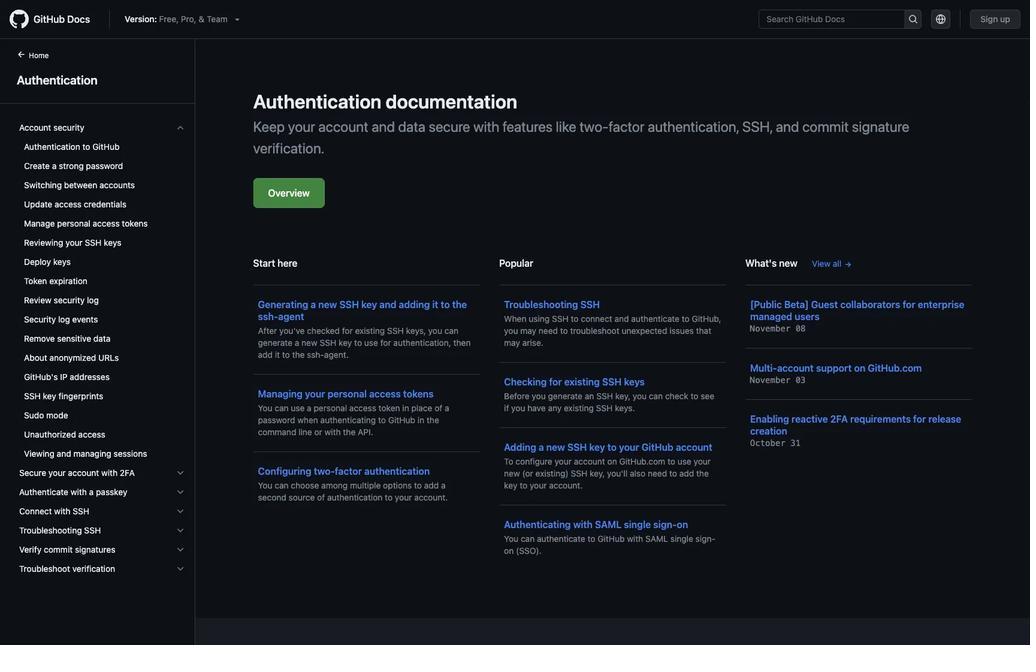 Task type: describe. For each thing, give the bounding box(es) containing it.
log inside security log events link
[[58, 314, 70, 324]]

use inside the "generating a new ssh key and adding it to the ssh-agent after you've checked for existing ssh keys, you can generate a new ssh key to use for authentication, then add it to the ssh-agent."
[[364, 338, 378, 348]]

features
[[503, 118, 553, 135]]

urls
[[98, 353, 119, 363]]

verify
[[19, 545, 42, 555]]

docs
[[67, 13, 90, 25]]

credentials
[[84, 199, 127, 209]]

for inside checking for existing ssh keys before you generate an ssh key, you can check to see if you have any existing ssh keys.
[[549, 376, 562, 388]]

account. inside adding a new ssh key to your github account to configure your account on github.com to use your new (or existing) ssh key, you'll also need to add the key to your account.
[[549, 481, 583, 490]]

creation
[[750, 425, 788, 437]]

you inside authenticating with saml single sign-on you can authenticate to github with saml single sign- on (sso).
[[504, 534, 519, 544]]

beta]
[[785, 299, 809, 310]]

enterprise
[[918, 299, 965, 310]]

github,
[[692, 314, 722, 324]]

sc 9kayk9 0 image for verify commit signatures
[[176, 545, 185, 555]]

ssh down the authenticate with a passkey
[[73, 506, 89, 516]]

account security
[[19, 123, 84, 132]]

0 horizontal spatial ssh-
[[258, 311, 278, 322]]

viewing and managing sessions link
[[14, 444, 190, 463]]

update access credentials
[[24, 199, 127, 209]]

factor inside "configuring two-factor authentication you can choose among multiple options to add a second source of authentication to your account."
[[335, 466, 362, 477]]

unauthorized access link
[[14, 425, 190, 444]]

2 vertical spatial personal
[[314, 403, 347, 413]]

api.
[[358, 427, 373, 437]]

events
[[72, 314, 98, 324]]

to inside authenticating with saml single sign-on you can authenticate to github with saml single sign- on (sso).
[[588, 534, 596, 544]]

authentication, inside authentication documentation keep your account and data secure with features like two-factor authentication, ssh, and commit signature verification.
[[648, 118, 739, 135]]

existing)
[[536, 469, 569, 478]]

team
[[207, 14, 228, 24]]

to inside checking for existing ssh keys before you generate an ssh key, you can check to see if you have any existing ssh keys.
[[691, 391, 699, 401]]

connect with ssh button
[[14, 502, 190, 521]]

authentication element
[[0, 49, 195, 644]]

on inside adding a new ssh key to your github account to configure your account on github.com to use your new (or existing) ssh key, you'll also need to add the key to your account.
[[608, 457, 617, 466]]

sessions
[[114, 449, 147, 459]]

0 vertical spatial single
[[624, 519, 651, 530]]

ssh up "sudo"
[[24, 391, 41, 401]]

verify commit signatures
[[19, 545, 115, 555]]

october 31 element
[[750, 438, 801, 448]]

token expiration
[[24, 276, 87, 286]]

secure
[[19, 468, 46, 478]]

scroll to top image
[[999, 614, 1009, 623]]

november inside multi-account support on github.com november 03
[[750, 375, 791, 385]]

0 vertical spatial it
[[433, 299, 439, 310]]

troubleshooting ssh when using ssh to connect and authenticate to github, you may need to troubleshoot unexpected issues that may arise.
[[504, 299, 722, 348]]

you right if
[[511, 403, 525, 413]]

multi-
[[750, 362, 777, 374]]

you inside managing your personal access tokens you can use a personal access token in place of a password when authenticating to github in the command line or with the api.
[[258, 403, 272, 413]]

authenticating
[[504, 519, 571, 530]]

managing
[[73, 449, 111, 459]]

0 horizontal spatial keys
[[53, 257, 71, 267]]

you've
[[279, 326, 305, 336]]

ssh up existing)
[[568, 442, 587, 453]]

your inside authentication documentation keep your account and data secure with features like two-factor authentication, ssh, and commit signature verification.
[[288, 118, 315, 135]]

sc 9kayk9 0 image for account security
[[176, 123, 185, 132]]

access up token
[[369, 388, 401, 400]]

sc 9kayk9 0 image for troubleshoot verification
[[176, 564, 185, 574]]

deploy
[[24, 257, 51, 267]]

with inside secure your account with 2fa dropdown button
[[101, 468, 118, 478]]

key, inside adding a new ssh key to your github account to configure your account on github.com to use your new (or existing) ssh key, you'll also need to add the key to your account.
[[590, 469, 605, 478]]

2fa inside secure your account with 2fa dropdown button
[[120, 468, 135, 478]]

1 vertical spatial sign-
[[696, 534, 716, 544]]

github inside the authentication element
[[92, 142, 120, 152]]

or
[[314, 427, 322, 437]]

check
[[665, 391, 689, 401]]

a inside "configuring two-factor authentication you can choose among multiple options to add a second source of authentication to your account."
[[441, 481, 446, 490]]

troubleshooting for troubleshooting ssh when using ssh to connect and authenticate to github, you may need to troubleshoot unexpected issues that may arise.
[[504, 299, 578, 310]]

popular
[[499, 257, 534, 269]]

with inside managing your personal access tokens you can use a personal access token in place of a password when authenticating to github in the command line or with the api.
[[325, 427, 341, 437]]

strong
[[59, 161, 84, 171]]

adding
[[399, 299, 430, 310]]

october
[[750, 438, 786, 448]]

your inside managing your personal access tokens you can use a personal access token in place of a password when authenticating to github in the command line or with the api.
[[305, 388, 325, 400]]

authenticate with a passkey
[[19, 487, 127, 497]]

key left adding at the top of the page
[[361, 299, 377, 310]]

use inside adding a new ssh key to your github account to configure your account on github.com to use your new (or existing) ssh key, you'll also need to add the key to your account.
[[678, 457, 692, 466]]

key down an
[[590, 442, 605, 453]]

keys,
[[406, 326, 426, 336]]

0 vertical spatial may
[[521, 326, 537, 336]]

security log events
[[24, 314, 98, 324]]

1 vertical spatial saml
[[646, 534, 668, 544]]

of inside "configuring two-factor authentication you can choose among multiple options to add a second source of authentication to your account."
[[317, 493, 325, 502]]

addresses
[[70, 372, 110, 382]]

between
[[64, 180, 97, 190]]

token
[[379, 403, 400, 413]]

your inside reviewing your ssh keys link
[[66, 238, 83, 248]]

start here
[[253, 257, 298, 269]]

github docs
[[34, 13, 90, 25]]

sign up
[[981, 14, 1011, 24]]

authentication, inside the "generating a new ssh key and adding it to the ssh-agent after you've checked for existing ssh keys, you can generate a new ssh key to use for authentication, then add it to the ssh-agent."
[[394, 338, 451, 348]]

choose
[[291, 481, 319, 490]]

view
[[812, 259, 831, 269]]

account inside dropdown button
[[68, 468, 99, 478]]

checking
[[504, 376, 547, 388]]

ssh left keys.
[[596, 403, 613, 413]]

unauthorized access
[[24, 430, 105, 439]]

access up managing
[[78, 430, 105, 439]]

with inside authentication documentation keep your account and data secure with features like two-factor authentication, ssh, and commit signature verification.
[[474, 118, 500, 135]]

1 vertical spatial authentication
[[327, 493, 383, 502]]

add inside the "generating a new ssh key and adding it to the ssh-agent after you've checked for existing ssh keys, you can generate a new ssh key to use for authentication, then add it to the ssh-agent."
[[258, 350, 273, 360]]

managing your personal access tokens you can use a personal access token in place of a password when authenticating to github in the command line or with the api.
[[258, 388, 449, 437]]

account security element containing authentication to github
[[10, 137, 195, 463]]

troubleshoot
[[570, 326, 620, 336]]

access up authenticating
[[349, 403, 376, 413]]

arise.
[[523, 338, 544, 348]]

authentication to github
[[24, 142, 120, 152]]

ssh right using
[[552, 314, 569, 324]]

update
[[24, 199, 52, 209]]

up
[[1001, 14, 1011, 24]]

a up when on the left bottom
[[307, 403, 312, 413]]

authenticate for ssh
[[632, 314, 680, 324]]

a inside dropdown button
[[89, 487, 94, 497]]

need inside 'troubleshooting ssh when using ssh to connect and authenticate to github, you may need to troubleshoot unexpected issues that may arise.'
[[539, 326, 558, 336]]

new up configure
[[547, 442, 565, 453]]

0 horizontal spatial sign-
[[654, 519, 677, 530]]

troubleshooting for troubleshooting ssh
[[19, 525, 82, 535]]

existing inside the "generating a new ssh key and adding it to the ssh-agent after you've checked for existing ssh keys, you can generate a new ssh key to use for authentication, then add it to the ssh-agent."
[[355, 326, 385, 336]]

github inside authenticating with saml single sign-on you can authenticate to github with saml single sign- on (sso).
[[598, 534, 625, 544]]

authenticating
[[321, 415, 376, 425]]

new right what's
[[780, 257, 798, 269]]

key up agent.
[[339, 338, 352, 348]]

search image
[[909, 14, 918, 24]]

users
[[795, 311, 820, 322]]

you up keys.
[[633, 391, 647, 401]]

home
[[29, 51, 49, 59]]

0 horizontal spatial may
[[504, 338, 520, 348]]

1 horizontal spatial ssh-
[[307, 350, 324, 360]]

if
[[504, 403, 509, 413]]

triangle down image
[[233, 14, 242, 24]]

ssh up signatures at left bottom
[[84, 525, 101, 535]]

(or
[[522, 469, 533, 478]]

new up checked
[[318, 299, 337, 310]]

ssh,
[[743, 118, 773, 135]]

adding
[[504, 442, 536, 453]]

use inside managing your personal access tokens you can use a personal access token in place of a password when authenticating to github in the command line or with the api.
[[291, 403, 305, 413]]

manage personal access tokens
[[24, 219, 148, 228]]

tokens inside manage personal access tokens link
[[122, 219, 148, 228]]

generate inside the "generating a new ssh key and adding it to the ssh-agent after you've checked for existing ssh keys, you can generate a new ssh key to use for authentication, then add it to the ssh-agent."
[[258, 338, 293, 348]]

github's
[[24, 372, 58, 382]]

1 vertical spatial personal
[[328, 388, 367, 400]]

commit inside authentication documentation keep your account and data secure with features like two-factor authentication, ssh, and commit signature verification.
[[803, 118, 849, 135]]

keys inside checking for existing ssh keys before you generate an ssh key, you can check to see if you have any existing ssh keys.
[[624, 376, 645, 388]]

checking for existing ssh keys before you generate an ssh key, you can check to see if you have any existing ssh keys.
[[504, 376, 715, 413]]

enabling
[[750, 413, 790, 425]]

github's ip addresses
[[24, 372, 110, 382]]

access down switching between accounts
[[55, 199, 82, 209]]

on inside multi-account support on github.com november 03
[[855, 362, 866, 374]]

ssh key fingerprints link
[[14, 387, 190, 406]]

secure your account with 2fa button
[[14, 463, 190, 483]]

anonymized
[[50, 353, 96, 363]]

viewing
[[24, 449, 54, 459]]

update access credentials link
[[14, 195, 190, 214]]

2fa inside enabling reactive 2fa requirements for release creation october 31
[[831, 413, 848, 425]]

when
[[504, 314, 527, 324]]

secure
[[429, 118, 470, 135]]

with inside the authenticate with a passkey dropdown button
[[71, 487, 87, 497]]

november 03 element
[[750, 375, 806, 385]]

tokens inside managing your personal access tokens you can use a personal access token in place of a password when authenticating to github in the command line or with the api.
[[403, 388, 434, 400]]

sc 9kayk9 0 image for connect with ssh
[[176, 507, 185, 516]]

that
[[696, 326, 712, 336]]

github docs link
[[10, 10, 100, 29]]

sc 9kayk9 0 image for troubleshooting ssh
[[176, 526, 185, 535]]

reviewing your ssh keys link
[[14, 233, 190, 252]]

to inside managing your personal access tokens you can use a personal access token in place of a password when authenticating to github in the command line or with the api.
[[378, 415, 386, 425]]

like
[[556, 118, 577, 135]]

&
[[199, 14, 205, 24]]

for inside [public beta] guest collaborators for enterprise managed users november 08
[[903, 299, 916, 310]]

generate inside checking for existing ssh keys before you generate an ssh key, you can check to see if you have any existing ssh keys.
[[548, 391, 583, 401]]

ssh down manage personal access tokens
[[85, 238, 102, 248]]

authentication documentation keep your account and data secure with features like two-factor authentication, ssh, and commit signature verification.
[[253, 90, 910, 156]]

2 vertical spatial existing
[[564, 403, 594, 413]]

about anonymized urls
[[24, 353, 119, 363]]

a down you've
[[295, 338, 299, 348]]

deploy keys link
[[14, 252, 190, 272]]

an
[[585, 391, 594, 401]]

options
[[383, 481, 412, 490]]

verification.
[[253, 140, 325, 156]]

Search GitHub Docs search field
[[760, 10, 905, 28]]

1 vertical spatial existing
[[565, 376, 600, 388]]



Task type: locate. For each thing, give the bounding box(es) containing it.
release
[[929, 413, 962, 425]]

0 horizontal spatial 2fa
[[120, 468, 135, 478]]

new
[[780, 257, 798, 269], [318, 299, 337, 310], [302, 338, 318, 348], [547, 442, 565, 453], [504, 469, 520, 478]]

you inside the "generating a new ssh key and adding it to the ssh-agent after you've checked for existing ssh keys, you can generate a new ssh key to use for authentication, then add it to the ssh-agent."
[[428, 326, 442, 336]]

1 vertical spatial ssh-
[[307, 350, 324, 360]]

keys up token expiration
[[53, 257, 71, 267]]

1 horizontal spatial need
[[648, 469, 667, 478]]

using
[[529, 314, 550, 324]]

password inside create a strong password link
[[86, 161, 123, 171]]

github.com
[[868, 362, 922, 374], [620, 457, 666, 466]]

github's ip addresses link
[[14, 368, 190, 387]]

you down managing at left bottom
[[258, 403, 272, 413]]

1 sc 9kayk9 0 image from the top
[[176, 123, 185, 132]]

signature
[[852, 118, 910, 135]]

troubleshoot verification
[[19, 564, 115, 574]]

1 vertical spatial data
[[93, 334, 111, 344]]

0 vertical spatial existing
[[355, 326, 385, 336]]

unauthorized
[[24, 430, 76, 439]]

select language: current language is english image
[[937, 14, 946, 24]]

0 horizontal spatial saml
[[595, 519, 622, 530]]

sign up link
[[971, 10, 1021, 29]]

keys down manage personal access tokens link
[[104, 238, 121, 248]]

two- right like
[[580, 118, 609, 135]]

1 vertical spatial keys
[[53, 257, 71, 267]]

(sso).
[[516, 546, 542, 556]]

secure your account with 2fa
[[19, 468, 135, 478]]

account up verification.
[[318, 118, 369, 135]]

troubleshooting inside 'troubleshooting ssh when using ssh to connect and authenticate to github, you may need to troubleshoot unexpected issues that may arise.'
[[504, 299, 578, 310]]

can up (sso).
[[521, 534, 535, 544]]

authentication inside authentication documentation keep your account and data secure with features like two-factor authentication, ssh, and commit signature verification.
[[253, 90, 382, 113]]

security for review
[[54, 295, 85, 305]]

remove
[[24, 334, 55, 344]]

may left arise.
[[504, 338, 520, 348]]

1 horizontal spatial use
[[364, 338, 378, 348]]

of right place
[[435, 403, 443, 413]]

security log events link
[[14, 310, 190, 329]]

0 vertical spatial password
[[86, 161, 123, 171]]

authenticate up unexpected
[[632, 314, 680, 324]]

create
[[24, 161, 50, 171]]

log down review security log
[[58, 314, 70, 324]]

commit
[[803, 118, 849, 135], [44, 545, 73, 555]]

two- up among
[[314, 466, 335, 477]]

any
[[548, 403, 562, 413]]

08
[[796, 324, 806, 334]]

manage
[[24, 219, 55, 228]]

generate up "any"
[[548, 391, 583, 401]]

authentication,
[[648, 118, 739, 135], [394, 338, 451, 348]]

and inside 'troubleshooting ssh when using ssh to connect and authenticate to github, you may need to troubleshoot unexpected issues that may arise.'
[[615, 314, 629, 324]]

need down using
[[539, 326, 558, 336]]

sc 9kayk9 0 image inside connect with ssh dropdown button
[[176, 507, 185, 516]]

github.com up also
[[620, 457, 666, 466]]

2 horizontal spatial keys
[[624, 376, 645, 388]]

security down expiration
[[54, 295, 85, 305]]

key, inside checking for existing ssh keys before you generate an ssh key, you can check to see if you have any existing ssh keys.
[[616, 391, 631, 401]]

among
[[321, 481, 348, 490]]

0 horizontal spatial it
[[275, 350, 280, 360]]

ssh up checked
[[340, 299, 359, 310]]

switching between accounts
[[24, 180, 135, 190]]

account. inside "configuring two-factor authentication you can choose among multiple options to add a second source of authentication to your account."
[[414, 493, 448, 502]]

1 vertical spatial need
[[648, 469, 667, 478]]

existing left keys,
[[355, 326, 385, 336]]

you up second
[[258, 481, 272, 490]]

commit down the 'troubleshooting ssh'
[[44, 545, 73, 555]]

0 vertical spatial troubleshooting
[[504, 299, 578, 310]]

to inside account security element
[[82, 142, 90, 152]]

account security element
[[10, 118, 195, 463], [10, 137, 195, 463]]

1 horizontal spatial sign-
[[696, 534, 716, 544]]

personal
[[57, 219, 90, 228], [328, 388, 367, 400], [314, 403, 347, 413]]

0 horizontal spatial single
[[624, 519, 651, 530]]

a
[[52, 161, 57, 171], [311, 299, 316, 310], [295, 338, 299, 348], [307, 403, 312, 413], [445, 403, 449, 413], [539, 442, 544, 453], [441, 481, 446, 490], [89, 487, 94, 497]]

None search field
[[759, 10, 922, 29]]

6 sc 9kayk9 0 image from the top
[[176, 564, 185, 574]]

log up events
[[87, 295, 99, 305]]

0 horizontal spatial password
[[86, 161, 123, 171]]

to
[[82, 142, 90, 152], [441, 299, 450, 310], [571, 314, 579, 324], [682, 314, 690, 324], [560, 326, 568, 336], [354, 338, 362, 348], [282, 350, 290, 360], [691, 391, 699, 401], [378, 415, 386, 425], [608, 442, 617, 453], [668, 457, 676, 466], [670, 469, 677, 478], [414, 481, 422, 490], [520, 481, 528, 490], [385, 493, 393, 502], [588, 534, 596, 544]]

1 horizontal spatial add
[[424, 481, 439, 490]]

0 horizontal spatial add
[[258, 350, 273, 360]]

configuring
[[258, 466, 312, 477]]

1 vertical spatial single
[[671, 534, 694, 544]]

unexpected
[[622, 326, 668, 336]]

sc 9kayk9 0 image inside troubleshooting ssh dropdown button
[[176, 526, 185, 535]]

1 horizontal spatial generate
[[548, 391, 583, 401]]

source
[[289, 493, 315, 502]]

commit inside dropdown button
[[44, 545, 73, 555]]

1 horizontal spatial single
[[671, 534, 694, 544]]

add inside adding a new ssh key to your github account to configure your account on github.com to use your new (or existing) ssh key, you'll also need to add the key to your account.
[[680, 469, 694, 478]]

review
[[24, 295, 51, 305]]

0 vertical spatial keys
[[104, 238, 121, 248]]

2 security from the top
[[54, 295, 85, 305]]

account up 03
[[777, 362, 814, 374]]

1 security from the top
[[53, 123, 84, 132]]

what's new
[[746, 257, 798, 269]]

0 vertical spatial authentication,
[[648, 118, 739, 135]]

0 vertical spatial authentication
[[17, 73, 98, 87]]

with inside connect with ssh dropdown button
[[54, 506, 70, 516]]

1 horizontal spatial github.com
[[868, 362, 922, 374]]

authentication down home link
[[17, 73, 98, 87]]

github.com inside multi-account support on github.com november 03
[[868, 362, 922, 374]]

access
[[55, 199, 82, 209], [93, 219, 120, 228], [369, 388, 401, 400], [349, 403, 376, 413], [78, 430, 105, 439]]

troubleshooting inside troubleshooting ssh dropdown button
[[19, 525, 82, 535]]

1 vertical spatial may
[[504, 338, 520, 348]]

password inside managing your personal access tokens you can use a personal access token in place of a password when authenticating to github in the command line or with the api.
[[258, 415, 295, 425]]

1 vertical spatial add
[[680, 469, 694, 478]]

key down to
[[504, 481, 518, 490]]

ssh left keys,
[[387, 326, 404, 336]]

managing
[[258, 388, 303, 400]]

authentication up keep
[[253, 90, 382, 113]]

1 vertical spatial authenticate
[[537, 534, 586, 544]]

november down managed
[[750, 324, 791, 334]]

review security log
[[24, 295, 99, 305]]

03
[[796, 375, 806, 385]]

start
[[253, 257, 275, 269]]

second
[[258, 493, 286, 502]]

a up checked
[[311, 299, 316, 310]]

agent
[[278, 311, 304, 322]]

1 vertical spatial log
[[58, 314, 70, 324]]

expiration
[[49, 276, 87, 286]]

for inside enabling reactive 2fa requirements for release creation october 31
[[914, 413, 926, 425]]

tooltip
[[992, 607, 1016, 631]]

password down the authentication to github link on the left top
[[86, 161, 123, 171]]

password up command
[[258, 415, 295, 425]]

ssh- down checked
[[307, 350, 324, 360]]

you down when
[[504, 326, 518, 336]]

generating a new ssh key and adding it to the ssh-agent after you've checked for existing ssh keys, you can generate a new ssh key to use for authentication, then add it to the ssh-agent.
[[258, 299, 471, 360]]

collaborators
[[841, 299, 901, 310]]

1 vertical spatial november
[[750, 375, 791, 385]]

new down to
[[504, 469, 520, 478]]

0 horizontal spatial data
[[93, 334, 111, 344]]

can down managing at left bottom
[[275, 403, 289, 413]]

ssh right existing)
[[571, 469, 588, 478]]

ssh down checked
[[320, 338, 337, 348]]

0 horizontal spatial log
[[58, 314, 70, 324]]

your inside secure your account with 2fa dropdown button
[[49, 468, 66, 478]]

1 vertical spatial password
[[258, 415, 295, 425]]

factor inside authentication documentation keep your account and data secure with features like two-factor authentication, ssh, and commit signature verification.
[[609, 118, 645, 135]]

sc 9kayk9 0 image for authenticate with a passkey
[[176, 487, 185, 497]]

data left secure
[[398, 118, 426, 135]]

here
[[278, 257, 298, 269]]

0 vertical spatial you
[[258, 403, 272, 413]]

key inside account security element
[[43, 391, 56, 401]]

1 vertical spatial factor
[[335, 466, 362, 477]]

1 horizontal spatial data
[[398, 118, 426, 135]]

your inside "configuring two-factor authentication you can choose among multiple options to add a second source of authentication to your account."
[[395, 493, 412, 502]]

you right keys,
[[428, 326, 442, 336]]

key up "sudo mode"
[[43, 391, 56, 401]]

sc 9kayk9 0 image inside verify commit signatures dropdown button
[[176, 545, 185, 555]]

and inside the authentication element
[[57, 449, 71, 459]]

2 sc 9kayk9 0 image from the top
[[176, 487, 185, 497]]

access down credentials
[[93, 219, 120, 228]]

what's
[[746, 257, 777, 269]]

before
[[504, 391, 530, 401]]

switching between accounts link
[[14, 176, 190, 195]]

0 vertical spatial ssh-
[[258, 311, 278, 322]]

security up authentication to github
[[53, 123, 84, 132]]

authenticate inside authenticating with saml single sign-on you can authenticate to github with saml single sign- on (sso).
[[537, 534, 586, 544]]

log inside review security log link
[[87, 295, 99, 305]]

can inside the "generating a new ssh key and adding it to the ssh-agent after you've checked for existing ssh keys, you can generate a new ssh key to use for authentication, then add it to the ssh-agent."
[[445, 326, 459, 336]]

a left strong
[[52, 161, 57, 171]]

sc 9kayk9 0 image inside account security dropdown button
[[176, 123, 185, 132]]

0 vertical spatial saml
[[595, 519, 622, 530]]

1 horizontal spatial key,
[[616, 391, 631, 401]]

ssh right an
[[597, 391, 613, 401]]

a left the passkey
[[89, 487, 94, 497]]

0 vertical spatial tokens
[[122, 219, 148, 228]]

ssh key fingerprints
[[24, 391, 103, 401]]

you up have on the right bottom of page
[[532, 391, 546, 401]]

2fa right reactive
[[831, 413, 848, 425]]

1 horizontal spatial troubleshooting
[[504, 299, 578, 310]]

security for account
[[53, 123, 84, 132]]

1 vertical spatial 2fa
[[120, 468, 135, 478]]

data down security log events link
[[93, 334, 111, 344]]

add inside "configuring two-factor authentication you can choose among multiple options to add a second source of authentication to your account."
[[424, 481, 439, 490]]

1 vertical spatial security
[[54, 295, 85, 305]]

0 vertical spatial authenticate
[[632, 314, 680, 324]]

1 vertical spatial you
[[258, 481, 272, 490]]

0 horizontal spatial need
[[539, 326, 558, 336]]

1 horizontal spatial saml
[[646, 534, 668, 544]]

1 vertical spatial in
[[418, 415, 425, 425]]

in down place
[[418, 415, 425, 425]]

existing down an
[[564, 403, 594, 413]]

0 horizontal spatial use
[[291, 403, 305, 413]]

0 vertical spatial account.
[[549, 481, 583, 490]]

github inside adding a new ssh key to your github account to configure your account on github.com to use your new (or existing) ssh key, you'll also need to add the key to your account.
[[642, 442, 674, 453]]

can up then
[[445, 326, 459, 336]]

1 vertical spatial two-
[[314, 466, 335, 477]]

authentication down account security
[[24, 142, 80, 152]]

agent.
[[324, 350, 349, 360]]

you up (sso).
[[504, 534, 519, 544]]

sc 9kayk9 0 image inside the authenticate with a passkey dropdown button
[[176, 487, 185, 497]]

can inside checking for existing ssh keys before you generate an ssh key, you can check to see if you have any existing ssh keys.
[[649, 391, 663, 401]]

1 horizontal spatial commit
[[803, 118, 849, 135]]

0 horizontal spatial generate
[[258, 338, 293, 348]]

5 sc 9kayk9 0 image from the top
[[176, 545, 185, 555]]

2 vertical spatial use
[[678, 457, 692, 466]]

1 vertical spatial of
[[317, 493, 325, 502]]

ssh up connect
[[581, 299, 600, 310]]

sudo
[[24, 410, 44, 420]]

data
[[398, 118, 426, 135], [93, 334, 111, 344]]

adding a new ssh key to your github account to configure your account on github.com to use your new (or existing) ssh key, you'll also need to add the key to your account.
[[504, 442, 713, 490]]

2 vertical spatial you
[[504, 534, 519, 544]]

add right options
[[424, 481, 439, 490]]

data inside account security element
[[93, 334, 111, 344]]

github.com up requirements
[[868, 362, 922, 374]]

2 november from the top
[[750, 375, 791, 385]]

of inside managing your personal access tokens you can use a personal access token in place of a password when authenticating to github in the command line or with the api.
[[435, 403, 443, 413]]

0 horizontal spatial tokens
[[122, 219, 148, 228]]

1 horizontal spatial of
[[435, 403, 443, 413]]

authentication link
[[14, 71, 180, 89]]

guest
[[812, 299, 838, 310]]

account security button
[[14, 118, 190, 137]]

may
[[521, 326, 537, 336], [504, 338, 520, 348]]

november inside [public beta] guest collaborators for enterprise managed users november 08
[[750, 324, 791, 334]]

need right also
[[648, 469, 667, 478]]

can inside authenticating with saml single sign-on you can authenticate to github with saml single sign- on (sso).
[[521, 534, 535, 544]]

1 vertical spatial troubleshooting
[[19, 525, 82, 535]]

when
[[298, 415, 318, 425]]

0 vertical spatial use
[[364, 338, 378, 348]]

create a strong password
[[24, 161, 123, 171]]

november down multi- in the bottom right of the page
[[750, 375, 791, 385]]

1 horizontal spatial in
[[418, 415, 425, 425]]

0 vertical spatial authentication
[[364, 466, 430, 477]]

2 horizontal spatial use
[[678, 457, 692, 466]]

0 vertical spatial generate
[[258, 338, 293, 348]]

new down checked
[[302, 338, 318, 348]]

1 account security element from the top
[[10, 118, 195, 463]]

authentication for to
[[24, 142, 80, 152]]

generating
[[258, 299, 308, 310]]

0 vertical spatial 2fa
[[831, 413, 848, 425]]

1 horizontal spatial authenticate
[[632, 314, 680, 324]]

2fa down sessions
[[120, 468, 135, 478]]

single
[[624, 519, 651, 530], [671, 534, 694, 544]]

two- inside "configuring two-factor authentication you can choose among multiple options to add a second source of authentication to your account."
[[314, 466, 335, 477]]

authentication down the multiple
[[327, 493, 383, 502]]

account down "viewing and managing sessions"
[[68, 468, 99, 478]]

troubleshoot verification button
[[14, 559, 190, 579]]

4 sc 9kayk9 0 image from the top
[[176, 526, 185, 535]]

2 horizontal spatial add
[[680, 469, 694, 478]]

2 vertical spatial add
[[424, 481, 439, 490]]

0 horizontal spatial authentication,
[[394, 338, 451, 348]]

generate down after
[[258, 338, 293, 348]]

home link
[[12, 50, 68, 62]]

add down after
[[258, 350, 273, 360]]

1 horizontal spatial log
[[87, 295, 99, 305]]

ssh
[[85, 238, 102, 248], [340, 299, 359, 310], [581, 299, 600, 310], [552, 314, 569, 324], [387, 326, 404, 336], [320, 338, 337, 348], [602, 376, 622, 388], [24, 391, 41, 401], [597, 391, 613, 401], [596, 403, 613, 413], [568, 442, 587, 453], [571, 469, 588, 478], [73, 506, 89, 516], [84, 525, 101, 535]]

the inside adding a new ssh key to your github account to configure your account on github.com to use your new (or existing) ssh key, you'll also need to add the key to your account.
[[697, 469, 709, 478]]

3 sc 9kayk9 0 image from the top
[[176, 507, 185, 516]]

1 horizontal spatial factor
[[609, 118, 645, 135]]

1 horizontal spatial it
[[433, 299, 439, 310]]

keep
[[253, 118, 285, 135]]

of down among
[[317, 493, 325, 502]]

connect with ssh
[[19, 506, 89, 516]]

authenticate for with
[[537, 534, 586, 544]]

1 horizontal spatial keys
[[104, 238, 121, 248]]

configuring two-factor authentication you can choose among multiple options to add a second source of authentication to your account.
[[258, 466, 448, 502]]

deploy keys
[[24, 257, 71, 267]]

0 vertical spatial security
[[53, 123, 84, 132]]

key, up keys.
[[616, 391, 631, 401]]

1 vertical spatial it
[[275, 350, 280, 360]]

0 horizontal spatial factor
[[335, 466, 362, 477]]

november 08 element
[[750, 324, 806, 334]]

account right configure
[[574, 457, 605, 466]]

0 vertical spatial add
[[258, 350, 273, 360]]

account inside multi-account support on github.com november 03
[[777, 362, 814, 374]]

1 vertical spatial authentication,
[[394, 338, 451, 348]]

need inside adding a new ssh key to your github account to configure your account on github.com to use your new (or existing) ssh key, you'll also need to add the key to your account.
[[648, 469, 667, 478]]

the
[[452, 299, 467, 310], [292, 350, 305, 360], [427, 415, 439, 425], [343, 427, 356, 437], [697, 469, 709, 478]]

generate
[[258, 338, 293, 348], [548, 391, 583, 401]]

reviewing
[[24, 238, 63, 248]]

1 november from the top
[[750, 324, 791, 334]]

review security log link
[[14, 291, 190, 310]]

two- inside authentication documentation keep your account and data secure with features like two-factor authentication, ssh, and commit signature verification.
[[580, 118, 609, 135]]

may up arise.
[[521, 326, 537, 336]]

commit left signature on the right top of the page
[[803, 118, 849, 135]]

1 horizontal spatial two-
[[580, 118, 609, 135]]

ssh up keys.
[[602, 376, 622, 388]]

0 horizontal spatial key,
[[590, 469, 605, 478]]

0 vertical spatial key,
[[616, 391, 631, 401]]

can inside "configuring two-factor authentication you can choose among multiple options to add a second source of authentication to your account."
[[275, 481, 289, 490]]

account inside authentication documentation keep your account and data secure with features like two-factor authentication, ssh, and commit signature verification.
[[318, 118, 369, 135]]

sc 9kayk9 0 image
[[176, 468, 185, 478]]

github
[[34, 13, 65, 25], [92, 142, 120, 152], [388, 415, 416, 425], [642, 442, 674, 453], [598, 534, 625, 544]]

a right options
[[441, 481, 446, 490]]

authentication for documentation
[[253, 90, 382, 113]]

0 vertical spatial in
[[403, 403, 409, 413]]

it down after
[[275, 350, 280, 360]]

can down configuring
[[275, 481, 289, 490]]

github inside managing your personal access tokens you can use a personal access token in place of a password when authenticating to github in the command line or with the api.
[[388, 415, 416, 425]]

add right also
[[680, 469, 694, 478]]

manage personal access tokens link
[[14, 214, 190, 233]]

a right place
[[445, 403, 449, 413]]

1 vertical spatial authentication
[[253, 90, 382, 113]]

to
[[504, 457, 514, 466]]

authenticate inside 'troubleshooting ssh when using ssh to connect and authenticate to github, you may need to troubleshoot unexpected issues that may arise.'
[[632, 314, 680, 324]]

mode
[[46, 410, 68, 420]]

overview link
[[253, 178, 325, 208]]

0 vertical spatial log
[[87, 295, 99, 305]]

1 horizontal spatial account.
[[549, 481, 583, 490]]

fingerprints
[[59, 391, 103, 401]]

and inside the "generating a new ssh key and adding it to the ssh-agent after you've checked for existing ssh keys, you can generate a new ssh key to use for authentication, then add it to the ssh-agent."
[[380, 299, 397, 310]]

github.com inside adding a new ssh key to your github account to configure your account on github.com to use your new (or existing) ssh key, you'll also need to add the key to your account.
[[620, 457, 666, 466]]

personal inside manage personal access tokens link
[[57, 219, 90, 228]]

configure
[[516, 457, 553, 466]]

ssh- up after
[[258, 311, 278, 322]]

version: free, pro, & team
[[125, 14, 228, 24]]

a inside adding a new ssh key to your github account to configure your account on github.com to use your new (or existing) ssh key, you'll also need to add the key to your account.
[[539, 442, 544, 453]]

0 horizontal spatial github.com
[[620, 457, 666, 466]]

you inside "configuring two-factor authentication you can choose among multiple options to add a second source of authentication to your account."
[[258, 481, 272, 490]]

2 account security element from the top
[[10, 137, 195, 463]]

0 vertical spatial sign-
[[654, 519, 677, 530]]

support
[[816, 362, 852, 374]]

0 vertical spatial two-
[[580, 118, 609, 135]]

authentication inside account security element
[[24, 142, 80, 152]]

tokens down credentials
[[122, 219, 148, 228]]

data inside authentication documentation keep your account and data secure with features like two-factor authentication, ssh, and commit signature verification.
[[398, 118, 426, 135]]

troubleshooting up using
[[504, 299, 578, 310]]

can inside managing your personal access tokens you can use a personal access token in place of a password when authenticating to github in the command line or with the api.
[[275, 403, 289, 413]]

sc 9kayk9 0 image
[[176, 123, 185, 132], [176, 487, 185, 497], [176, 507, 185, 516], [176, 526, 185, 535], [176, 545, 185, 555], [176, 564, 185, 574]]

command
[[258, 427, 296, 437]]

you inside 'troubleshooting ssh when using ssh to connect and authenticate to github, you may need to troubleshoot unexpected issues that may arise.'
[[504, 326, 518, 336]]

authentication up options
[[364, 466, 430, 477]]

key, left you'll
[[590, 469, 605, 478]]

0 vertical spatial of
[[435, 403, 443, 413]]

account down see
[[676, 442, 713, 453]]

1 vertical spatial tokens
[[403, 388, 434, 400]]

tokens up place
[[403, 388, 434, 400]]

security inside dropdown button
[[53, 123, 84, 132]]

account security element containing account security
[[10, 118, 195, 463]]

sc 9kayk9 0 image inside the "troubleshoot verification" dropdown button
[[176, 564, 185, 574]]



Task type: vqa. For each thing, say whether or not it's contained in the screenshot.
Keeping your account and data secure
no



